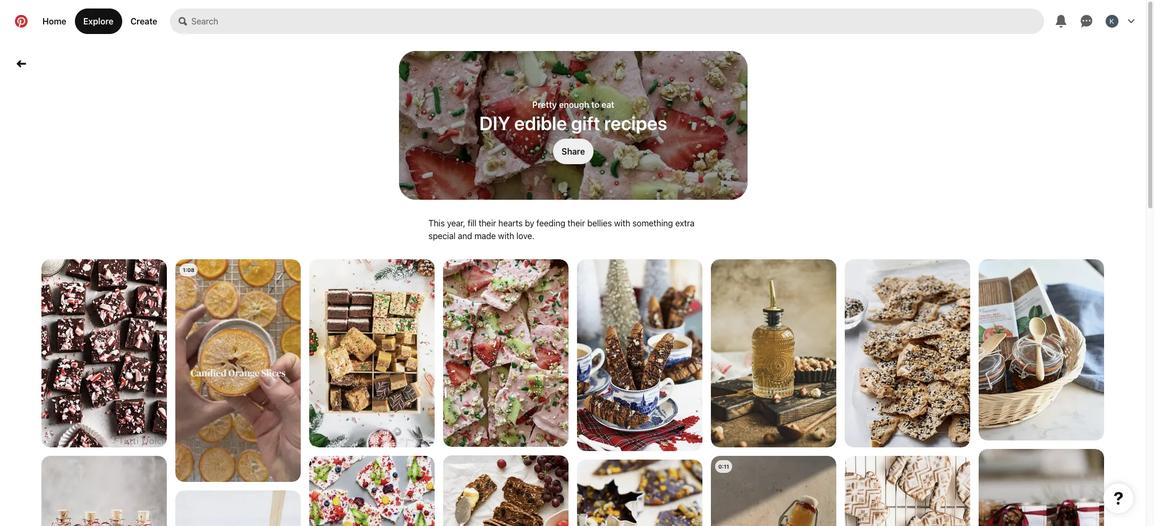 Task type: describe. For each thing, give the bounding box(es) containing it.
by
[[525, 218, 535, 228]]

surprise your loved ones with a pretty homemade gift they'll enjoy using. these infused olive oil recipes are simple to prepare and have many flavor options such as lemon and thyme, chili oil, and herb-infused oil. image
[[41, 456, 167, 526]]

home link
[[34, 9, 75, 34]]

filled with the rich flavors of the holidays, this simple and delicious homemade peppermint mocha fudge makes a festive holiday treat! image
[[41, 259, 167, 448]]

search icon image
[[179, 17, 187, 26]]

diy edible gift recipes image
[[399, 51, 748, 200]]

special
[[429, 231, 456, 241]]

this year, fill their hearts by feeding their bellies with something extra special and made with love.
[[429, 218, 695, 241]]

this contains an image of: hazelnut syrup recipe image
[[711, 259, 837, 448]]

share button
[[553, 138, 594, 164]]

pretty
[[532, 100, 557, 109]]

my adorable embossed gingerbread cookies are made with carved rolling pins for a beautifully detailed look that's practically effortless to achieve. embossed cookies are the perfect easy christmas cookie for busy holiday cooks. image
[[845, 456, 971, 526]]

share
[[562, 146, 585, 156]]

the very best gingerbread biscotti recipe - the suburban soapbox image
[[577, 259, 703, 451]]

diy
[[479, 111, 510, 134]]

kendall parks image
[[1106, 15, 1119, 28]]

to
[[591, 100, 600, 109]]

1 their from the left
[[479, 218, 496, 228]]

fill
[[468, 218, 477, 228]]

this contains an image of: strawberry yogurt bark - feeding tiny bellies image
[[443, 259, 569, 447]]

this contains an image of: candied orange slices image
[[175, 259, 301, 482]]

this contains an image of: homemade vanilla extract image
[[711, 456, 837, 526]]

year,
[[447, 218, 466, 228]]

chili and garlic olive oil gift basket - satori design for living #handmadegifts #giftsinajar #giftbasket image
[[979, 259, 1105, 441]]

edible
[[514, 111, 567, 134]]

this
[[429, 218, 445, 228]]

explore
[[83, 16, 114, 26]]

love.
[[517, 231, 535, 241]]

this vegan recipe for orange zest and sea salt bark creates the perfect sweet-and-salty edible gift idea. image
[[577, 460, 703, 526]]

and
[[458, 231, 472, 241]]



Task type: locate. For each thing, give the bounding box(es) containing it.
with down hearts
[[498, 231, 514, 241]]

Search text field
[[191, 9, 1045, 34]]

enough
[[559, 100, 589, 109]]

1 horizontal spatial with
[[614, 218, 631, 228]]

extra
[[676, 218, 695, 228]]

their left bellies
[[568, 218, 585, 228]]

explore link
[[75, 9, 122, 34]]

recipes
[[604, 111, 667, 134]]

hearts
[[499, 218, 523, 228]]

bellies
[[588, 218, 612, 228]]

something
[[633, 218, 673, 228]]

home
[[43, 16, 66, 26]]

create link
[[122, 9, 166, 34]]

their up made
[[479, 218, 496, 228]]

0 vertical spatial with
[[614, 218, 631, 228]]

0 horizontal spatial their
[[479, 218, 496, 228]]

festive yogurt bark image
[[309, 456, 435, 526]]

pretty enough to eat diy edible gift recipes
[[479, 100, 667, 134]]

this contains an image of: gingerbread edible cookie dough - in cute mason jars image
[[175, 491, 301, 526]]

with right bellies
[[614, 218, 631, 228]]

you'll love this easy and delicious candied almond recipe! it's the perfect gift in a jar for christmas and the holidays! with free printable gift tag. image
[[979, 449, 1105, 526]]

1 vertical spatial with
[[498, 231, 514, 241]]

1 horizontal spatial their
[[568, 218, 585, 228]]

create
[[131, 16, 157, 26]]

list
[[0, 259, 1147, 526]]

with
[[614, 218, 631, 228], [498, 231, 514, 241]]

feeding
[[537, 218, 566, 228]]

this contains an image of: homemade everything crackers image
[[845, 259, 971, 448]]

their
[[479, 218, 496, 228], [568, 218, 585, 228]]

2 their from the left
[[568, 218, 585, 228]]

0 horizontal spatial with
[[498, 231, 514, 241]]

homemade gourmet crackers with cranberries - simple to make, tastes way better and costs less than 20% that buying these at gourmet stores! fantastic crackers for creamy cheeses, especially blue cheese. www.recipetineats.com image
[[443, 456, 569, 526]]

holiday bar box (six festive recipes) - cloudy kitchen image
[[309, 259, 435, 448]]

made
[[475, 231, 496, 241]]

gift
[[571, 111, 600, 134]]

eat
[[602, 100, 614, 109]]



Task type: vqa. For each thing, say whether or not it's contained in the screenshot.
made at the left top of the page
yes



